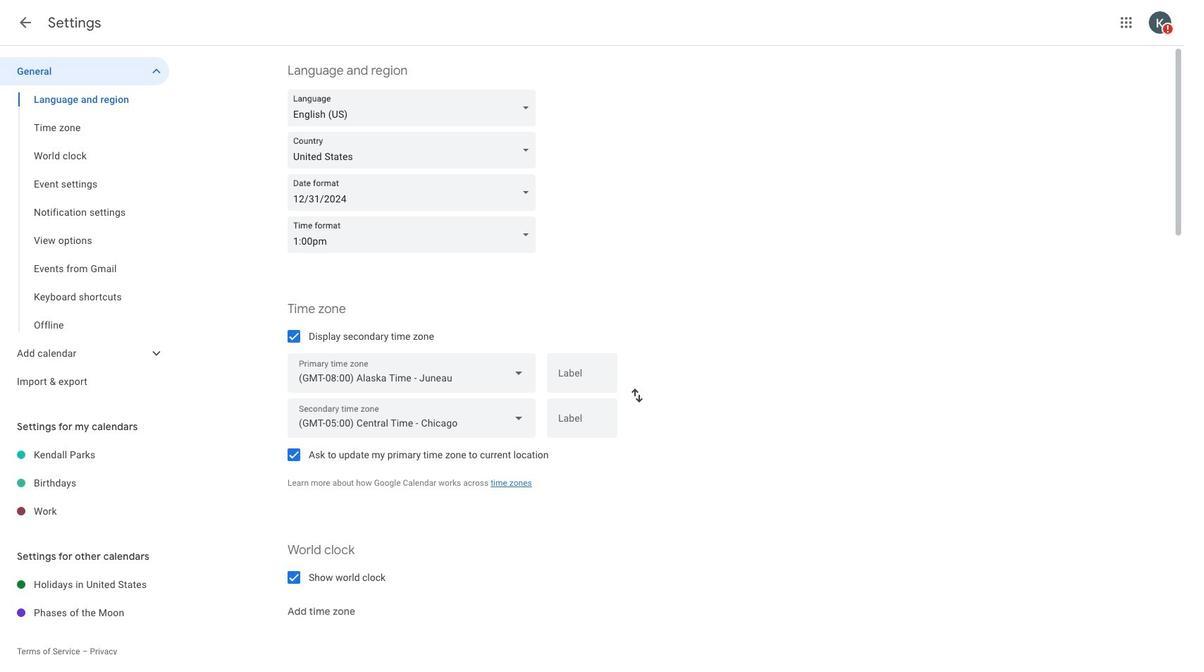 Task type: locate. For each thing, give the bounding box(es) containing it.
2 tree from the top
[[0, 441, 169, 525]]

group
[[0, 85, 169, 339]]

birthdays tree item
[[0, 469, 169, 497]]

3 tree from the top
[[0, 570, 169, 627]]

None field
[[288, 90, 542, 126], [288, 132, 542, 169], [288, 174, 542, 211], [288, 216, 542, 253], [288, 353, 536, 393], [288, 398, 536, 438], [288, 90, 542, 126], [288, 132, 542, 169], [288, 174, 542, 211], [288, 216, 542, 253], [288, 353, 536, 393], [288, 398, 536, 438]]

0 vertical spatial tree
[[0, 57, 169, 396]]

2 vertical spatial tree
[[0, 570, 169, 627]]

Label for secondary time zone. text field
[[558, 413, 606, 433]]

1 vertical spatial tree
[[0, 441, 169, 525]]

tree
[[0, 57, 169, 396], [0, 441, 169, 525], [0, 570, 169, 627]]

heading
[[48, 14, 101, 32]]



Task type: vqa. For each thing, say whether or not it's contained in the screenshot.
28 element on the left top
no



Task type: describe. For each thing, give the bounding box(es) containing it.
kendall parks tree item
[[0, 441, 169, 469]]

work tree item
[[0, 497, 169, 525]]

Label for primary time zone. text field
[[558, 368, 606, 388]]

phases of the moon tree item
[[0, 599, 169, 627]]

holidays in united states tree item
[[0, 570, 169, 599]]

swap time zones image
[[629, 387, 646, 404]]

general tree item
[[0, 57, 169, 85]]

go back image
[[17, 14, 34, 31]]

1 tree from the top
[[0, 57, 169, 396]]



